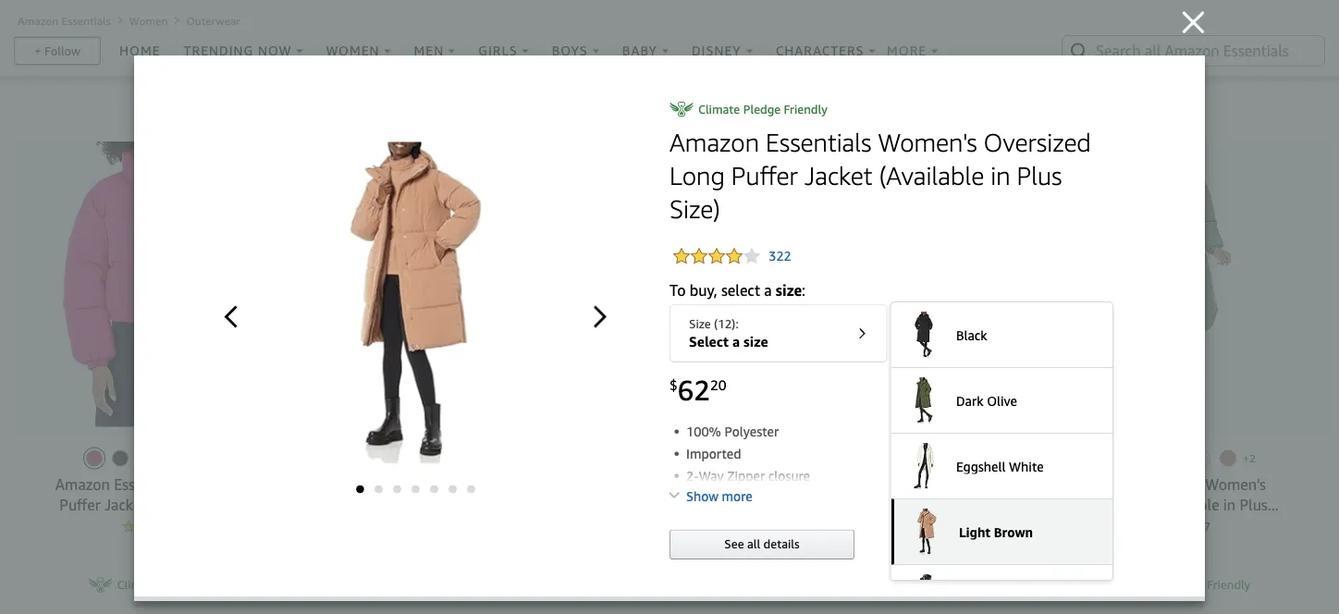 Task type: describe. For each thing, give the bounding box(es) containing it.
essentials for amazon essentials
[[61, 14, 111, 27]]

friendly inside "62" "dialog"
[[784, 102, 828, 116]]

:
[[802, 282, 806, 299]]

2 vertical spatial size
[[744, 334, 768, 350]]

): inside color 8 ): light brown
[[955, 316, 962, 331]]

amazon for amazon essentials
[[18, 14, 59, 27]]

light inside option
[[958, 524, 990, 540]]

women link
[[129, 14, 168, 27]]

climate pledge friendly for the amazon essentials women's crop puffer jacket (available in plus size) image
[[117, 577, 246, 592]]

amazon essentials women's oversized long puffer jacket (available in plus size)
[[670, 127, 1091, 224]]

follow
[[44, 43, 80, 58]]

amazon essentials women's quilted coat (available in plus size) image
[[1113, 142, 1231, 427]]

1 vertical spatial 62
[[823, 542, 845, 565]]

+2 link for amazon essentials women's oversized long puffer jacket (available in plus size) image
[[908, 450, 921, 466]]

37
[[1197, 519, 1211, 533]]

olive
[[986, 393, 1017, 408]]

polyester
[[725, 424, 779, 439]]

dark
[[956, 393, 983, 408]]

women's
[[878, 127, 977, 157]]

purple blue image
[[421, 450, 437, 467]]

+2 link for amazon essentials women's quilted coat (available in plus size) image
[[1243, 450, 1256, 466]]

amazon essentials link
[[18, 14, 111, 27]]

puffer
[[731, 160, 798, 190]]

dark olive option
[[891, 368, 1112, 434]]

in
[[991, 160, 1010, 190]]

62 dialog
[[134, 11, 1205, 614]]

size)
[[670, 194, 720, 224]]

eggshell white image inside option
[[913, 443, 934, 489]]

essentials for amazon essentials women's oversized long puffer jacket (available in plus size)
[[766, 127, 872, 157]]

way
[[699, 468, 724, 483]]

(
[[714, 316, 718, 331]]

light brown image inside option
[[916, 509, 936, 555]]

eggshell white option
[[891, 434, 1112, 500]]

12
[[718, 316, 732, 331]]

light brown
[[958, 524, 1033, 540]]

+2 for amazon essentials women's oversized long puffer jacket (available in plus size) image
[[908, 452, 921, 464]]

black
[[956, 327, 987, 343]]

plus
[[1017, 160, 1062, 190]]

deep brown image
[[138, 450, 154, 467]]

neon pink image
[[86, 450, 103, 467]]

imported
[[686, 446, 741, 461]]

$ inside "62" "dialog"
[[670, 377, 678, 394]]

climate for amazon essentials women's quilted coat (available in plus size) image
[[1121, 577, 1163, 592]]

amazon essentials women's short waisted puffer jacket (available in plus size) image
[[401, 142, 603, 427]]

dark olive image
[[914, 377, 932, 424]]

buy,
[[690, 282, 717, 299]]

black image for amazon essentials women's short waisted puffer jacket (available in plus size) image
[[447, 450, 463, 467]]

1 horizontal spatial $ 62 20
[[817, 542, 857, 565]]

climate for amazon essentials women's oversized long puffer jacket (available in plus size) image
[[787, 577, 828, 592]]

light inside color 8 ): light brown
[[912, 334, 946, 350]]

eggshell white
[[956, 459, 1043, 474]]

100%
[[686, 424, 721, 439]]

purple image
[[885, 450, 902, 467]]

jacket
[[804, 160, 873, 190]]

climate for the amazon essentials women's crop puffer jacket (available in plus size) image
[[117, 577, 159, 592]]



Task type: vqa. For each thing, say whether or not it's contained in the screenshot.
'Customer Image'
no



Task type: locate. For each thing, give the bounding box(es) containing it.
Search all Amazon Essentials search field
[[1096, 35, 1295, 67]]

size right "select"
[[744, 334, 768, 350]]

1 ): from the left
[[732, 316, 739, 331]]

light
[[912, 334, 946, 350], [958, 524, 990, 540]]

): right color
[[955, 316, 962, 331]]

2 horizontal spatial black image
[[914, 312, 933, 358]]

1 vertical spatial brown
[[993, 524, 1033, 540]]

0 horizontal spatial eggshell white image
[[913, 443, 934, 489]]

1 horizontal spatial brown
[[993, 524, 1033, 540]]

outerwear link
[[186, 14, 240, 27]]

brown inside option
[[993, 524, 1033, 540]]

2-
[[686, 468, 699, 483]]

20 inside "62" "dialog"
[[710, 377, 726, 394]]

1 vertical spatial a
[[732, 334, 740, 350]]

brown down 'eggshell white' option
[[993, 524, 1033, 540]]

list box inside "62" "dialog"
[[890, 303, 1113, 614]]

pledge
[[743, 102, 781, 116], [162, 577, 199, 592], [832, 577, 869, 592], [1166, 577, 1204, 592]]

+2 for amazon essentials women's quilted coat (available in plus size) image
[[1243, 452, 1256, 464]]

+ follow
[[34, 43, 80, 58]]

0 horizontal spatial 62
[[678, 373, 710, 406]]

0 horizontal spatial $
[[147, 545, 153, 557]]

black image right neon pink image
[[112, 450, 129, 467]]

pledge for amazon essentials women's oversized long puffer jacket (available in plus size) image
[[832, 577, 869, 592]]

0 horizontal spatial black image
[[112, 450, 129, 467]]

0 vertical spatial essentials
[[61, 14, 111, 27]]

black image right the purple blue icon
[[447, 450, 463, 467]]

1 vertical spatial amazon
[[670, 127, 759, 157]]

a right the select on the top right
[[764, 282, 772, 299]]

essentials
[[61, 14, 111, 27], [766, 127, 872, 157]]

+ follow button
[[15, 38, 99, 64]]

2 +2 link from the left
[[1243, 450, 1256, 466]]

1 vertical spatial light brown image
[[916, 509, 936, 555]]

light down color
[[912, 334, 946, 350]]

essentials inside amazon essentials women's oversized long puffer jacket (available in plus size)
[[766, 127, 872, 157]]

a inside the size ( 12 ): select a size
[[732, 334, 740, 350]]

1 horizontal spatial eggshell white image
[[1194, 450, 1211, 467]]

2 ): from the left
[[955, 316, 962, 331]]

0 horizontal spatial ):
[[732, 316, 739, 331]]

essentials up jacket
[[766, 127, 872, 157]]

amazon essentials
[[18, 14, 111, 27]]

brown inside color 8 ): light brown
[[950, 334, 992, 350]]

1 horizontal spatial a
[[764, 282, 772, 299]]

women
[[129, 14, 168, 27]]

1 vertical spatial essentials
[[766, 127, 872, 157]]

1 +2 link from the left
[[908, 450, 921, 466]]

brown
[[950, 334, 992, 350], [993, 524, 1033, 540]]

0 vertical spatial light
[[912, 334, 946, 350]]

1 horizontal spatial black image
[[447, 450, 463, 467]]

1 horizontal spatial essentials
[[766, 127, 872, 157]]

climate inside "62" "dialog"
[[698, 102, 740, 116]]

1 horizontal spatial $
[[670, 377, 678, 394]]

brown down 8 in the right bottom of the page
[[950, 334, 992, 350]]

size ( 12 ): select a size
[[689, 316, 768, 350]]

closure
[[768, 468, 810, 483]]

black image
[[914, 312, 933, 358], [112, 450, 129, 467], [447, 450, 463, 467]]

1 horizontal spatial size
[[744, 334, 768, 350]]

100% polyester imported 2-way zipper closure
[[686, 424, 810, 483]]

62
[[678, 373, 710, 406], [823, 542, 845, 565]]

amazon essentials women's oversized long puffer jacket (available in plus size) link
[[670, 126, 1111, 226]]

black image for the amazon essentials women's crop puffer jacket (available in plus size) image
[[112, 450, 129, 467]]

select
[[689, 334, 729, 350]]

0 vertical spatial $ 62 20
[[670, 373, 726, 406]]

amazon
[[18, 14, 59, 27], [670, 127, 759, 157]]

light brown image
[[1220, 450, 1236, 467], [916, 509, 936, 555]]

light down eggshell
[[958, 524, 990, 540]]

1 horizontal spatial 20
[[845, 545, 857, 557]]

a right "select"
[[732, 334, 740, 350]]

$ 62 20 inside "62" "dialog"
[[670, 373, 726, 406]]

1 vertical spatial 20
[[845, 545, 857, 557]]

):
[[732, 316, 739, 331], [955, 316, 962, 331]]

eggshell white image
[[913, 443, 934, 489], [1194, 450, 1211, 467]]

friendly
[[784, 102, 828, 116], [203, 577, 246, 592], [872, 577, 916, 592], [1207, 577, 1251, 592]]

friendly for amazon essentials women's oversized long puffer jacket (available in plus size) image
[[872, 577, 916, 592]]

0 vertical spatial light brown image
[[1220, 450, 1236, 467]]

search image
[[1068, 40, 1090, 62]]

amazon essentials women's crop puffer jacket (available in plus size) image
[[62, 142, 272, 427]]

1 horizontal spatial 62
[[823, 542, 845, 565]]

1 vertical spatial $ 62 20
[[817, 542, 857, 565]]

color 8 ): light brown
[[912, 316, 992, 350]]

pledge for amazon essentials women's quilted coat (available in plus size) image
[[1166, 577, 1204, 592]]

1 vertical spatial size
[[689, 316, 711, 331]]

climate pledge friendly inside "62" "dialog"
[[698, 102, 828, 116]]

white
[[1009, 459, 1043, 474]]

black image inside 'option'
[[914, 312, 933, 358]]

+2 link
[[908, 450, 921, 466], [1243, 450, 1256, 466]]

select
[[721, 282, 760, 299]]

to buy, select a size :
[[670, 282, 806, 299]]

0 vertical spatial brown
[[950, 334, 992, 350]]

0 horizontal spatial brown
[[950, 334, 992, 350]]

color
[[912, 316, 941, 331]]

+2
[[908, 452, 921, 464], [1243, 452, 1256, 464]]

list box containing black
[[890, 303, 1113, 614]]

): right (
[[732, 316, 739, 331]]

a
[[764, 282, 772, 299], [732, 334, 740, 350]]

0 vertical spatial 62
[[678, 373, 710, 406]]

1 horizontal spatial ):
[[955, 316, 962, 331]]

pledge inside "62" "dialog"
[[743, 102, 781, 116]]

1 vertical spatial light
[[958, 524, 990, 540]]

to
[[670, 282, 686, 299]]

friendly for amazon essentials women's quilted coat (available in plus size) image
[[1207, 577, 1251, 592]]

essentials up follow
[[61, 14, 111, 27]]

20
[[710, 377, 726, 394], [845, 545, 857, 557]]

list box
[[890, 303, 1113, 614]]

2 horizontal spatial $
[[817, 545, 823, 557]]

2 horizontal spatial size
[[776, 282, 802, 299]]

size left (
[[689, 316, 711, 331]]

amazon inside amazon essentials women's oversized long puffer jacket (available in plus size)
[[670, 127, 759, 157]]

): inside the size ( 12 ): select a size
[[732, 316, 739, 331]]

0 horizontal spatial light brown image
[[916, 509, 936, 555]]

0 vertical spatial a
[[764, 282, 772, 299]]

1 horizontal spatial light
[[958, 524, 990, 540]]

(available
[[879, 160, 984, 190]]

size right the select on the top right
[[776, 282, 802, 299]]

friendly for the amazon essentials women's crop puffer jacket (available in plus size) image
[[203, 577, 246, 592]]

$ 62 20
[[670, 373, 726, 406], [817, 542, 857, 565]]

size
[[776, 282, 802, 299], [689, 316, 711, 331], [744, 334, 768, 350]]

1 horizontal spatial +2 link
[[1243, 450, 1256, 466]]

amazon up long
[[670, 127, 759, 157]]

0 horizontal spatial essentials
[[61, 14, 111, 27]]

+
[[34, 43, 41, 58]]

eggshell white image up 37
[[1194, 450, 1211, 467]]

outerwear
[[186, 14, 240, 27]]

0 horizontal spatial light
[[912, 334, 946, 350]]

light brown option
[[890, 499, 1113, 565]]

pledge for the amazon essentials women's crop puffer jacket (available in plus size) image
[[162, 577, 199, 592]]

climate pledge friendly for amazon essentials women's quilted coat (available in plus size) image
[[1121, 577, 1251, 592]]

eggshell
[[956, 459, 1005, 474]]

black image left 8 in the right bottom of the page
[[914, 312, 933, 358]]

0 horizontal spatial +2 link
[[908, 450, 921, 466]]

amazon up + on the left of page
[[18, 14, 59, 27]]

black option
[[891, 303, 1112, 368]]

0 horizontal spatial a
[[732, 334, 740, 350]]

amazon essentials women's oversized long puffer jacket (available in plus size) image
[[779, 142, 895, 427]]

oversized
[[984, 127, 1091, 157]]

climate pledge friendly for amazon essentials women's oversized long puffer jacket (available in plus size) image
[[787, 577, 916, 592]]

0 vertical spatial size
[[776, 282, 802, 299]]

8
[[948, 316, 955, 331]]

1 horizontal spatial +2
[[1243, 452, 1256, 464]]

navy image
[[912, 574, 934, 614]]

0 horizontal spatial +2
[[908, 452, 921, 464]]

close icon image
[[1182, 11, 1205, 34]]

62 inside "dialog"
[[678, 373, 710, 406]]

climate pledge friendly
[[698, 102, 828, 116], [117, 577, 246, 592], [787, 577, 916, 592], [1121, 577, 1251, 592]]

zipper
[[727, 468, 765, 483]]

long
[[670, 160, 725, 190]]

0 horizontal spatial size
[[689, 316, 711, 331]]

0 vertical spatial amazon
[[18, 14, 59, 27]]

0 horizontal spatial 20
[[710, 377, 726, 394]]

dark olive
[[956, 393, 1017, 408]]

0 horizontal spatial amazon
[[18, 14, 59, 27]]

0 horizontal spatial $ 62 20
[[670, 373, 726, 406]]

1 horizontal spatial light brown image
[[1220, 450, 1236, 467]]

1 horizontal spatial amazon
[[670, 127, 759, 157]]

2 +2 from the left
[[1243, 452, 1256, 464]]

climate
[[698, 102, 740, 116], [117, 577, 159, 592], [787, 577, 828, 592], [1121, 577, 1163, 592]]

eggshell white image right purple icon
[[913, 443, 934, 489]]

$
[[670, 377, 678, 394], [147, 545, 153, 557], [817, 545, 823, 557]]

1 +2 from the left
[[908, 452, 921, 464]]

0 vertical spatial 20
[[710, 377, 726, 394]]

amazon for amazon essentials women's oversized long puffer jacket (available in plus size)
[[670, 127, 759, 157]]



